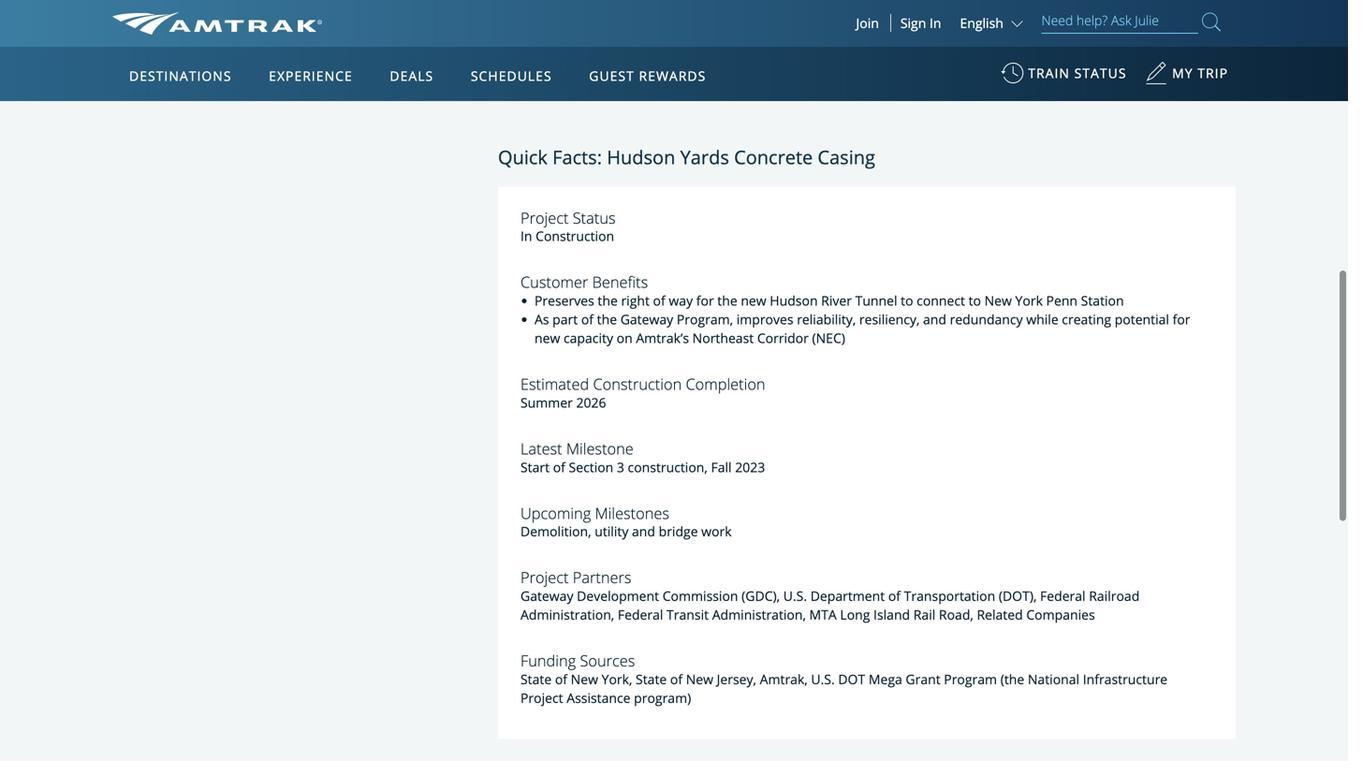 Task type: locate. For each thing, give the bounding box(es) containing it.
rewards
[[639, 67, 707, 85]]

0 horizontal spatial grant
[[674, 39, 707, 57]]

for right potential
[[1173, 310, 1191, 328]]

hudson up improves
[[770, 292, 818, 310]]

the right at
[[618, 67, 638, 85]]

new up "assistance"
[[571, 671, 598, 688]]

1 horizontal spatial concrete
[[734, 144, 813, 170]]

construction down on
[[593, 374, 682, 395]]

department up long at the bottom of the page
[[811, 587, 885, 605]]

0 horizontal spatial in
[[794, 39, 805, 57]]

department inside the in 2023, the hudson yards concrete casing project received a $292 million mega grant from the u.s. department of transportation (usdot). this is the first of several expected funding announcements for the project in 2023. additional information about the mega grant can be found in
[[1112, 2, 1186, 19]]

hudson inside customer benefits preserves the right of way for the new hudson river tunnel to connect to new york penn station as part of the gateway program, improves reliability, resiliency, and redundancy while creating potential for new capacity on amtrak's northeast corridor (nec)
[[770, 292, 818, 310]]

fy23
[[864, 39, 893, 57]]

2 vertical spatial project
[[678, 67, 720, 85]]

new left jersey,
[[686, 671, 714, 688]]

0 vertical spatial grant
[[992, 2, 1025, 19]]

new down as
[[535, 329, 560, 347]]

department up 2023.
[[1112, 2, 1186, 19]]

hudson up (usdot).
[[573, 2, 621, 19]]

utility
[[595, 523, 629, 541]]

state left sources
[[521, 671, 552, 688]]

application
[[182, 156, 632, 419]]

concrete inside the in 2023, the hudson yards concrete casing project received a $292 million mega grant from the u.s. department of transportation (usdot). this is the first of several expected funding announcements for the project in 2023. additional information about the mega grant can be found in
[[663, 2, 718, 19]]

0 vertical spatial federal
[[1041, 587, 1086, 605]]

1 horizontal spatial for
[[1019, 20, 1037, 38]]

0 vertical spatial casing
[[721, 2, 761, 19]]

0 vertical spatial department
[[1112, 2, 1186, 19]]

0 horizontal spatial in
[[498, 2, 510, 19]]

0 horizontal spatial new
[[535, 329, 560, 347]]

york
[[1016, 292, 1043, 310]]

state up program)
[[636, 671, 667, 688]]

amtrak,
[[760, 671, 808, 688]]

2023.
[[1125, 20, 1158, 38]]

estimated
[[521, 374, 589, 395]]

0 horizontal spatial casing
[[721, 2, 761, 19]]

0 vertical spatial hudson
[[573, 2, 621, 19]]

on
[[617, 329, 633, 347]]

1 vertical spatial project
[[521, 567, 569, 588]]

in down several
[[794, 39, 805, 57]]

0 horizontal spatial to
[[901, 292, 914, 310]]

1 vertical spatial project
[[1064, 20, 1106, 38]]

2 horizontal spatial project
[[1064, 20, 1106, 38]]

0 vertical spatial transportation
[[498, 20, 590, 38]]

1 horizontal spatial in
[[1110, 20, 1121, 38]]

1 vertical spatial department
[[811, 587, 885, 605]]

of up be
[[744, 20, 756, 38]]

0 horizontal spatial concrete
[[663, 2, 718, 19]]

the up 'program,'
[[718, 292, 738, 310]]

1 vertical spatial program
[[934, 39, 987, 57]]

0 vertical spatial project
[[521, 207, 569, 228]]

trip
[[1198, 64, 1229, 82]]

the
[[550, 2, 570, 19], [1061, 2, 1081, 19], [693, 20, 713, 38], [1040, 20, 1060, 38], [614, 39, 634, 57], [618, 67, 638, 85], [598, 292, 618, 310], [718, 292, 738, 310], [597, 310, 617, 328]]

for up sheets
[[1019, 20, 1037, 38]]

grant
[[992, 2, 1025, 19], [674, 39, 707, 57]]

amtrak image
[[112, 12, 322, 35]]

u.s. left dot
[[811, 671, 835, 688]]

train status
[[1029, 64, 1127, 82]]

gateway up funding
[[521, 587, 574, 605]]

(gdc),
[[742, 587, 780, 605]]

1 horizontal spatial yards
[[681, 144, 730, 170]]

project down demolition,
[[521, 567, 569, 588]]

project left the status
[[521, 207, 569, 228]]

fact
[[990, 39, 1013, 57]]

my trip
[[1173, 64, 1229, 82]]

2 vertical spatial program
[[944, 671, 998, 688]]

1 project from the top
[[521, 207, 569, 228]]

gateway up destinations popup button
[[135, 12, 196, 32]]

banner
[[0, 0, 1349, 433]]

project down funding
[[521, 689, 563, 707]]

new
[[985, 292, 1012, 310], [571, 671, 598, 688], [686, 671, 714, 688]]

experience
[[269, 67, 353, 85]]

0 vertical spatial .
[[261, 12, 264, 32]]

2 horizontal spatial for
[[1173, 310, 1191, 328]]

project inside "project status in construction"
[[521, 207, 569, 228]]

2 vertical spatial project
[[521, 689, 563, 707]]

1 horizontal spatial and
[[924, 310, 947, 328]]

found
[[754, 39, 790, 57]]

can
[[710, 39, 732, 57]]

of inside the latest milestone start of section 3 construction, fall 2023
[[553, 458, 566, 476]]

1 horizontal spatial in
[[521, 227, 532, 245]]

first
[[716, 20, 740, 38]]

project inside project partners gateway development commission (gdc), u.s. department of transportation (dot), federal railroad administration, federal transit administration, mta long island rail road, related companies
[[521, 567, 569, 588]]

mega down the this
[[637, 39, 671, 57]]

1 vertical spatial casing
[[818, 144, 876, 170]]

federal down development at bottom
[[618, 606, 664, 624]]

0 vertical spatial and
[[924, 310, 947, 328]]

in
[[498, 2, 510, 19], [930, 14, 942, 32], [521, 227, 532, 245]]

received
[[811, 2, 863, 19]]

of up capacity
[[581, 310, 594, 328]]

of up the island
[[889, 587, 901, 605]]

for up 'program,'
[[697, 292, 714, 310]]

of up program)
[[671, 671, 683, 688]]

1 horizontal spatial to
[[969, 292, 982, 310]]

gateway
[[135, 12, 196, 32], [621, 310, 674, 328], [521, 587, 574, 605]]

u.s. inside project partners gateway development commission (gdc), u.s. department of transportation (dot), federal railroad administration, federal transit administration, mta long island rail road, related companies
[[784, 587, 807, 605]]

1 vertical spatial concrete
[[734, 144, 813, 170]]

1 to from the left
[[901, 292, 914, 310]]

mta
[[810, 606, 837, 624]]

1 horizontal spatial new
[[686, 671, 714, 688]]

. up the train
[[1056, 39, 1060, 57]]

and right utility on the left bottom
[[632, 523, 656, 541]]

upcoming
[[521, 503, 591, 524]]

2 vertical spatial u.s.
[[811, 671, 835, 688]]

grant left from
[[992, 2, 1025, 19]]

milestone
[[567, 438, 634, 459]]

u.s. right (gdc),
[[784, 587, 807, 605]]

0 horizontal spatial federal
[[618, 606, 664, 624]]

hudson right facts:
[[607, 144, 676, 170]]

yards inside the in 2023, the hudson yards concrete casing project received a $292 million mega grant from the u.s. department of transportation (usdot). this is the first of several expected funding announcements for the project in 2023. additional information about the mega grant can be found in
[[625, 2, 659, 19]]

in right sign
[[930, 14, 942, 32]]

in left 2023,
[[498, 2, 510, 19]]

0 horizontal spatial administration,
[[521, 606, 615, 624]]

application inside banner
[[182, 156, 632, 419]]

0 horizontal spatial for
[[697, 292, 714, 310]]

u.s.
[[1085, 2, 1109, 19], [784, 587, 807, 605], [811, 671, 835, 688]]

new up improves
[[741, 292, 767, 310]]

banner containing join
[[0, 0, 1349, 433]]

concrete up is
[[663, 2, 718, 19]]

transportation up information at the top left
[[498, 20, 590, 38]]

administration, up funding
[[521, 606, 615, 624]]

0 vertical spatial concrete
[[663, 2, 718, 19]]

national
[[1028, 671, 1080, 688]]

yards
[[625, 2, 659, 19], [681, 144, 730, 170]]

in up customer
[[521, 227, 532, 245]]

in left 2023.
[[1110, 20, 1121, 38]]

fra's project page link
[[642, 67, 754, 85]]

yards up (usdot).
[[625, 2, 659, 19]]

the down (usdot).
[[614, 39, 634, 57]]

join
[[857, 14, 879, 32]]

the left the right
[[598, 292, 618, 310]]

0 vertical spatial gateway
[[135, 12, 196, 32]]

customer benefits preserves the right of way for the new hudson river tunnel to connect to new york penn station as part of the gateway program, improves reliability, resiliency, and redundancy while creating potential for new capacity on amtrak's northeast corridor (nec)
[[521, 272, 1191, 347]]

1 administration, from the left
[[521, 606, 615, 624]]

1 vertical spatial transportation
[[904, 587, 996, 605]]

Please enter your search item search field
[[1042, 9, 1199, 34]]

.
[[261, 12, 264, 32], [1056, 39, 1060, 57]]

grant down is
[[674, 39, 707, 57]]

reliability,
[[797, 310, 856, 328]]

to up resiliency,
[[901, 292, 914, 310]]

0 horizontal spatial and
[[632, 523, 656, 541]]

1 vertical spatial u.s.
[[784, 587, 807, 605]]

2 state from the left
[[636, 671, 667, 688]]

mega right dot
[[869, 671, 903, 688]]

transportation
[[498, 20, 590, 38], [904, 587, 996, 605]]

gateway inside project partners gateway development commission (gdc), u.s. department of transportation (dot), federal railroad administration, federal transit administration, mta long island rail road, related companies
[[521, 587, 574, 605]]

1 vertical spatial grant
[[674, 39, 707, 57]]

status
[[1075, 64, 1127, 82]]

new up redundancy
[[985, 292, 1012, 310]]

1 horizontal spatial state
[[636, 671, 667, 688]]

to up redundancy
[[969, 292, 982, 310]]

funding sources state of new york, state of new jersey, amtrak, u.s. dot mega grant program (the national infrastructure project assistance program)
[[521, 651, 1168, 707]]

part
[[553, 310, 578, 328]]

0 horizontal spatial department
[[811, 587, 885, 605]]

u.s. right from
[[1085, 2, 1109, 19]]

transportation up the road,
[[904, 587, 996, 605]]

1 vertical spatial new
[[535, 329, 560, 347]]

rail
[[914, 606, 936, 624]]

0 vertical spatial yards
[[625, 2, 659, 19]]

1 horizontal spatial project
[[765, 2, 808, 19]]

1 horizontal spatial .
[[1056, 39, 1060, 57]]

0 horizontal spatial state
[[521, 671, 552, 688]]

of
[[1190, 2, 1202, 19], [744, 20, 756, 38], [653, 292, 666, 310], [581, 310, 594, 328], [553, 458, 566, 476], [889, 587, 901, 605], [555, 671, 568, 688], [671, 671, 683, 688]]

2 horizontal spatial new
[[985, 292, 1012, 310]]

my trip button
[[1146, 55, 1229, 101]]

project up several
[[765, 2, 808, 19]]

upcoming milestones demolition, utility and bridge work
[[521, 503, 732, 541]]

project up train status
[[1064, 20, 1106, 38]]

gateway down the right
[[621, 310, 674, 328]]

2 administration, from the left
[[712, 606, 806, 624]]

funding
[[866, 20, 913, 38]]

project
[[521, 207, 569, 228], [521, 567, 569, 588], [521, 689, 563, 707]]

in
[[1110, 20, 1121, 38], [794, 39, 805, 57]]

train
[[1029, 64, 1071, 82]]

2023
[[735, 458, 765, 476]]

for inside the in 2023, the hudson yards concrete casing project received a $292 million mega grant from the u.s. department of transportation (usdot). this is the first of several expected funding announcements for the project in 2023. additional information about the mega grant can be found in
[[1019, 20, 1037, 38]]

summer
[[521, 394, 573, 412]]

program,
[[677, 310, 733, 328]]

transportation inside the in 2023, the hudson yards concrete casing project received a $292 million mega grant from the u.s. department of transportation (usdot). this is the first of several expected funding announcements for the project in 2023. additional information about the mega grant can be found in
[[498, 20, 590, 38]]

1 horizontal spatial department
[[1112, 2, 1186, 19]]

of left way
[[653, 292, 666, 310]]

0 vertical spatial for
[[1019, 20, 1037, 38]]

gateway program .
[[135, 12, 264, 32]]

english button
[[960, 14, 1028, 32]]

section
[[569, 458, 614, 476]]

(dot),
[[999, 587, 1037, 605]]

2 horizontal spatial gateway
[[621, 310, 674, 328]]

related
[[977, 606, 1023, 624]]

casing inside the in 2023, the hudson yards concrete casing project received a $292 million mega grant from the u.s. department of transportation (usdot). this is the first of several expected funding announcements for the project in 2023. additional information about the mega grant can be found in
[[721, 2, 761, 19]]

0 vertical spatial new
[[741, 292, 767, 310]]

program up destinations popup button
[[200, 12, 261, 32]]

guest
[[589, 67, 635, 85]]

2 project from the top
[[521, 567, 569, 588]]

yards down fra's project page link
[[681, 144, 730, 170]]

1 vertical spatial for
[[697, 292, 714, 310]]

1 horizontal spatial administration,
[[712, 606, 806, 624]]

1 horizontal spatial u.s.
[[811, 671, 835, 688]]

0 horizontal spatial transportation
[[498, 20, 590, 38]]

3
[[617, 458, 625, 476]]

program left (the
[[944, 671, 998, 688]]

(nec)
[[813, 329, 846, 347]]

1 vertical spatial gateway
[[621, 310, 674, 328]]

and
[[924, 310, 947, 328], [632, 523, 656, 541]]

program down announcements
[[934, 39, 987, 57]]

1 vertical spatial federal
[[618, 606, 664, 624]]

usdot's
[[808, 39, 861, 57]]

casing
[[721, 2, 761, 19], [818, 144, 876, 170]]

be
[[735, 39, 750, 57]]

of right start
[[553, 458, 566, 476]]

2 vertical spatial gateway
[[521, 587, 574, 605]]

federal
[[1041, 587, 1086, 605], [618, 606, 664, 624]]

federal up companies
[[1041, 587, 1086, 605]]

0 vertical spatial construction
[[536, 227, 615, 245]]

construction
[[536, 227, 615, 245], [593, 374, 682, 395]]

1 horizontal spatial transportation
[[904, 587, 996, 605]]

1 vertical spatial and
[[632, 523, 656, 541]]

1 horizontal spatial gateway
[[521, 587, 574, 605]]

2 horizontal spatial u.s.
[[1085, 2, 1109, 19]]

infrastructure
[[1083, 671, 1168, 688]]

construction up customer
[[536, 227, 615, 245]]

commission
[[663, 587, 739, 605]]

construction inside estimated construction completion summer 2026
[[593, 374, 682, 395]]

2 horizontal spatial in
[[930, 14, 942, 32]]

3 project from the top
[[521, 689, 563, 707]]

1 vertical spatial construction
[[593, 374, 682, 395]]

york,
[[602, 671, 633, 688]]

concrete down page
[[734, 144, 813, 170]]

of up "assistance"
[[555, 671, 568, 688]]

and down connect
[[924, 310, 947, 328]]

the right 2023,
[[550, 2, 570, 19]]

0 vertical spatial u.s.
[[1085, 2, 1109, 19]]

0 horizontal spatial yards
[[625, 2, 659, 19]]

1 horizontal spatial casing
[[818, 144, 876, 170]]

about
[[574, 39, 610, 57]]

administration, down (gdc),
[[712, 606, 806, 624]]

0 horizontal spatial u.s.
[[784, 587, 807, 605]]

the up on
[[597, 310, 617, 328]]

at
[[603, 67, 615, 85]]

1 vertical spatial in
[[794, 39, 805, 57]]

2 vertical spatial hudson
[[770, 292, 818, 310]]

. up experience "popup button"
[[261, 12, 264, 32]]

department
[[1112, 2, 1186, 19], [811, 587, 885, 605]]

mega
[[955, 2, 989, 19], [637, 39, 671, 57], [897, 39, 930, 57], [869, 671, 903, 688]]

details
[[559, 67, 600, 85]]

project down can
[[678, 67, 720, 85]]

english
[[960, 14, 1004, 32]]

usdot's fy23 mega program fact sheets link
[[808, 39, 1056, 57]]

1 vertical spatial .
[[1056, 39, 1060, 57]]

hudson inside the in 2023, the hudson yards concrete casing project received a $292 million mega grant from the u.s. department of transportation (usdot). this is the first of several expected funding announcements for the project in 2023. additional information about the mega grant can be found in
[[573, 2, 621, 19]]

latest
[[521, 438, 563, 459]]

$292
[[877, 2, 907, 19]]

sign
[[901, 14, 927, 32]]



Task type: describe. For each thing, give the bounding box(es) containing it.
the down from
[[1040, 20, 1060, 38]]

experience button
[[261, 50, 360, 102]]

while
[[1027, 310, 1059, 328]]

customer
[[521, 272, 589, 293]]

corridor
[[758, 329, 809, 347]]

additional
[[1161, 20, 1224, 38]]

benefits
[[593, 272, 648, 293]]

northeast
[[693, 329, 754, 347]]

regions map image
[[182, 156, 632, 419]]

tunnel
[[856, 292, 898, 310]]

construction inside "project status in construction"
[[536, 227, 615, 245]]

dot
[[839, 671, 866, 688]]

train status link
[[1001, 55, 1127, 101]]

u.s. inside the funding sources state of new york, state of new jersey, amtrak, u.s. dot mega grant program (the national infrastructure project assistance program)
[[811, 671, 835, 688]]

u.s. inside the in 2023, the hudson yards concrete casing project received a $292 million mega grant from the u.s. department of transportation (usdot). this is the first of several expected funding announcements for the project in 2023. additional information about the mega grant can be found in
[[1085, 2, 1109, 19]]

amtrak's
[[636, 329, 689, 347]]

the right from
[[1061, 2, 1081, 19]]

connect
[[917, 292, 966, 310]]

in inside "project status in construction"
[[521, 227, 532, 245]]

1 vertical spatial hudson
[[607, 144, 676, 170]]

1 horizontal spatial federal
[[1041, 587, 1086, 605]]

project for partners
[[521, 567, 569, 588]]

sign in button
[[901, 14, 942, 32]]

1 horizontal spatial new
[[741, 292, 767, 310]]

project status in construction
[[521, 207, 616, 245]]

bridge
[[659, 523, 698, 541]]

work
[[702, 523, 732, 541]]

project for status
[[521, 207, 569, 228]]

department inside project partners gateway development commission (gdc), u.s. department of transportation (dot), federal railroad administration, federal transit administration, mta long island rail road, related companies
[[811, 587, 885, 605]]

creating
[[1062, 310, 1112, 328]]

0 vertical spatial program
[[200, 12, 261, 32]]

transportation inside project partners gateway development commission (gdc), u.s. department of transportation (dot), federal railroad administration, federal transit administration, mta long island rail road, related companies
[[904, 587, 996, 605]]

0 horizontal spatial project
[[678, 67, 720, 85]]

page
[[724, 67, 754, 85]]

guest rewards
[[589, 67, 707, 85]]

project partners gateway development commission (gdc), u.s. department of transportation (dot), federal railroad administration, federal transit administration, mta long island rail road, related companies
[[521, 567, 1140, 624]]

the right is
[[693, 20, 713, 38]]

right
[[621, 292, 650, 310]]

2 vertical spatial for
[[1173, 310, 1191, 328]]

fall
[[711, 458, 732, 476]]

0 horizontal spatial gateway
[[135, 12, 196, 32]]

jersey,
[[717, 671, 757, 688]]

resiliency,
[[860, 310, 920, 328]]

destinations button
[[122, 50, 239, 102]]

companies
[[1027, 606, 1096, 624]]

development
[[577, 587, 659, 605]]

0 horizontal spatial new
[[571, 671, 598, 688]]

quick facts: hudson yards concrete casing
[[498, 144, 876, 170]]

0 vertical spatial in
[[1110, 20, 1121, 38]]

and inside upcoming milestones demolition, utility and bridge work
[[632, 523, 656, 541]]

mega inside the funding sources state of new york, state of new jersey, amtrak, u.s. dot mega grant program (the national infrastructure project assistance program)
[[869, 671, 903, 688]]

facts:
[[553, 144, 602, 170]]

status
[[573, 207, 616, 228]]

of inside project partners gateway development commission (gdc), u.s. department of transportation (dot), federal railroad administration, federal transit administration, mta long island rail road, related companies
[[889, 587, 901, 605]]

preserves
[[535, 292, 595, 310]]

in 2023, the hudson yards concrete casing project received a $292 million mega grant from the u.s. department of transportation (usdot). this is the first of several expected funding announcements for the project in 2023. additional information about the mega grant can be found in
[[498, 2, 1224, 57]]

program)
[[634, 689, 691, 707]]

0 vertical spatial project
[[765, 2, 808, 19]]

river
[[822, 292, 852, 310]]

assistance
[[567, 689, 631, 707]]

program inside the funding sources state of new york, state of new jersey, amtrak, u.s. dot mega grant program (the national infrastructure project assistance program)
[[944, 671, 998, 688]]

way
[[669, 292, 693, 310]]

project inside the funding sources state of new york, state of new jersey, amtrak, u.s. dot mega grant program (the national infrastructure project assistance program)
[[521, 689, 563, 707]]

get
[[498, 67, 520, 85]]

expected
[[806, 20, 862, 38]]

deals
[[390, 67, 434, 85]]

several
[[759, 20, 803, 38]]

construction,
[[628, 458, 708, 476]]

0 horizontal spatial .
[[261, 12, 264, 32]]

partners
[[573, 567, 632, 588]]

of up additional
[[1190, 2, 1202, 19]]

information
[[498, 39, 571, 57]]

fra's
[[642, 67, 674, 85]]

mega up announcements
[[955, 2, 989, 19]]

schedules
[[471, 67, 552, 85]]

my
[[1173, 64, 1194, 82]]

demolition,
[[521, 523, 592, 541]]

start
[[521, 458, 550, 476]]

join button
[[845, 14, 892, 32]]

guest rewards button
[[582, 50, 714, 102]]

long
[[841, 606, 871, 624]]

road,
[[939, 606, 974, 624]]

(usdot).
[[593, 20, 648, 38]]

milestones
[[595, 503, 670, 524]]

schedules link
[[464, 47, 560, 101]]

2023,
[[513, 2, 547, 19]]

railroad
[[1090, 587, 1140, 605]]

destinations
[[129, 67, 232, 85]]

grant
[[906, 671, 941, 688]]

new inside customer benefits preserves the right of way for the new hudson river tunnel to connect to new york penn station as part of the gateway program, improves reliability, resiliency, and redundancy while creating potential for new capacity on amtrak's northeast corridor (nec)
[[985, 292, 1012, 310]]

in inside the in 2023, the hudson yards concrete casing project received a $292 million mega grant from the u.s. department of transportation (usdot). this is the first of several expected funding announcements for the project in 2023. additional information about the mega grant can be found in
[[498, 2, 510, 19]]

funding
[[521, 651, 576, 672]]

completion
[[686, 374, 766, 395]]

1 state from the left
[[521, 671, 552, 688]]

capacity
[[564, 329, 613, 347]]

search icon image
[[1203, 9, 1221, 35]]

get more details at the fra's project page
[[498, 67, 754, 85]]

station
[[1081, 292, 1125, 310]]

1 vertical spatial yards
[[681, 144, 730, 170]]

mega down sign
[[897, 39, 930, 57]]

1 horizontal spatial grant
[[992, 2, 1025, 19]]

gateway inside customer benefits preserves the right of way for the new hudson river tunnel to connect to new york penn station as part of the gateway program, improves reliability, resiliency, and redundancy while creating potential for new capacity on amtrak's northeast corridor (nec)
[[621, 310, 674, 328]]

and inside customer benefits preserves the right of way for the new hudson river tunnel to connect to new york penn station as part of the gateway program, improves reliability, resiliency, and redundancy while creating potential for new capacity on amtrak's northeast corridor (nec)
[[924, 310, 947, 328]]

million
[[910, 2, 952, 19]]

is
[[680, 20, 689, 38]]

estimated construction completion summer 2026
[[521, 374, 766, 412]]

2 to from the left
[[969, 292, 982, 310]]



Task type: vqa. For each thing, say whether or not it's contained in the screenshot.
Travel Smart
no



